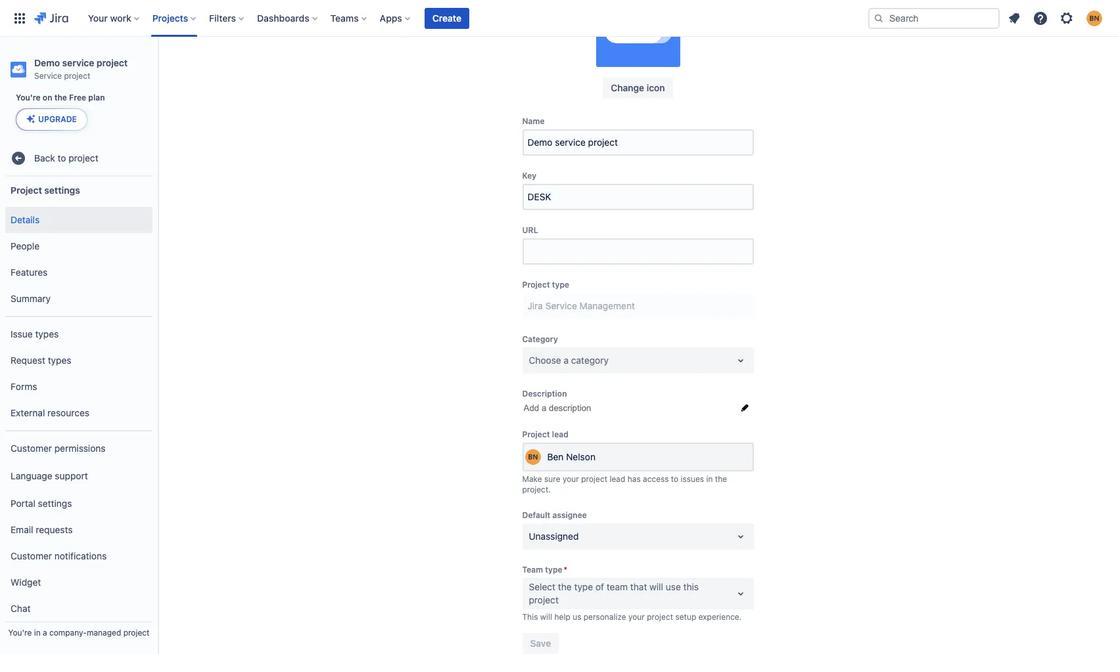 Task type: locate. For each thing, give the bounding box(es) containing it.
0 vertical spatial you're
[[16, 93, 41, 103]]

company-
[[49, 628, 87, 638]]

features
[[11, 267, 47, 278]]

type left *
[[545, 565, 562, 575]]

issue
[[11, 329, 33, 340]]

will
[[650, 582, 663, 593], [540, 612, 552, 622]]

0 horizontal spatial a
[[43, 628, 47, 638]]

team
[[522, 565, 543, 575]]

your
[[563, 474, 579, 484], [628, 612, 645, 622]]

managed
[[87, 628, 121, 638]]

project down service at top left
[[64, 71, 90, 81]]

1 customer from the top
[[11, 443, 52, 454]]

open image for category
[[733, 353, 748, 369]]

banner
[[0, 0, 1118, 37]]

change
[[611, 82, 644, 93]]

project for project type
[[522, 280, 550, 290]]

2 horizontal spatial the
[[715, 474, 727, 484]]

1 vertical spatial lead
[[610, 474, 625, 484]]

0 vertical spatial will
[[650, 582, 663, 593]]

0 vertical spatial project
[[11, 184, 42, 196]]

your profile and settings image
[[1087, 10, 1102, 26]]

type up category
[[552, 280, 569, 290]]

customer up language
[[11, 443, 52, 454]]

that
[[630, 582, 647, 593]]

2 customer from the top
[[11, 551, 52, 562]]

group containing details
[[5, 203, 153, 316]]

group containing issue types
[[5, 316, 153, 431]]

description
[[522, 389, 567, 399]]

the right on
[[54, 93, 67, 103]]

make sure your project lead has access to issues in the project.
[[522, 474, 727, 495]]

a right choose
[[564, 355, 569, 366]]

type for project
[[552, 280, 569, 290]]

your
[[88, 12, 108, 23]]

0 vertical spatial to
[[58, 152, 66, 164]]

types right issue
[[35, 329, 59, 340]]

free
[[69, 93, 86, 103]]

setup
[[675, 612, 696, 622]]

customer
[[11, 443, 52, 454], [11, 551, 52, 562]]

settings for project settings
[[44, 184, 80, 196]]

back to project link
[[5, 145, 153, 172]]

a
[[564, 355, 569, 366], [43, 628, 47, 638]]

your right sure
[[563, 474, 579, 484]]

settings
[[44, 184, 80, 196], [38, 498, 72, 509]]

1 open image from the top
[[733, 353, 748, 369]]

us
[[573, 612, 581, 622]]

features link
[[5, 260, 153, 286]]

3 group from the top
[[5, 431, 153, 655]]

project up ben nelson icon
[[522, 430, 550, 440]]

project for project settings
[[11, 184, 42, 196]]

2 group from the top
[[5, 316, 153, 431]]

external
[[11, 407, 45, 419]]

1 vertical spatial to
[[671, 474, 679, 484]]

forms
[[11, 381, 37, 392]]

customer up widget
[[11, 551, 52, 562]]

Default assignee text field
[[529, 530, 531, 543]]

project down nelson
[[581, 474, 608, 484]]

nelson
[[566, 451, 596, 463]]

will left use
[[650, 582, 663, 593]]

select the type of team that will use this project
[[529, 582, 699, 606]]

None text field
[[529, 587, 531, 601]]

1 vertical spatial project
[[522, 280, 550, 290]]

edit image
[[739, 403, 750, 413]]

project for project lead
[[522, 430, 550, 440]]

project avatar image
[[596, 0, 680, 67]]

the inside the select the type of team that will use this project
[[558, 582, 572, 593]]

project.
[[522, 485, 551, 495]]

banner containing your work
[[0, 0, 1118, 37]]

projects button
[[148, 8, 201, 29]]

project right back
[[69, 152, 98, 164]]

2 vertical spatial the
[[558, 582, 572, 593]]

1 vertical spatial open image
[[733, 529, 748, 545]]

summary
[[11, 293, 51, 304]]

the inside make sure your project lead has access to issues in the project.
[[715, 474, 727, 484]]

notifications image
[[1006, 10, 1022, 26]]

0 vertical spatial types
[[35, 329, 59, 340]]

back to project
[[34, 152, 98, 164]]

0 vertical spatial open image
[[733, 353, 748, 369]]

2 open image from the top
[[733, 529, 748, 545]]

1 horizontal spatial will
[[650, 582, 663, 593]]

has
[[628, 474, 641, 484]]

team
[[607, 582, 628, 593]]

1 vertical spatial your
[[628, 612, 645, 622]]

settings inside "group"
[[38, 498, 72, 509]]

0 vertical spatial your
[[563, 474, 579, 484]]

sidebar navigation image
[[143, 53, 172, 79]]

0 horizontal spatial in
[[34, 628, 41, 638]]

1 horizontal spatial in
[[706, 474, 713, 484]]

in inside make sure your project lead has access to issues in the project.
[[706, 474, 713, 484]]

in left company-
[[34, 628, 41, 638]]

2 vertical spatial open image
[[733, 586, 748, 602]]

projects
[[152, 12, 188, 23]]

project up category
[[522, 280, 550, 290]]

1 horizontal spatial to
[[671, 474, 679, 484]]

personalize
[[584, 612, 626, 622]]

people
[[11, 240, 40, 252]]

experience.
[[699, 612, 742, 622]]

to left issues
[[671, 474, 679, 484]]

1 group from the top
[[5, 203, 153, 316]]

to right back
[[58, 152, 66, 164]]

1 vertical spatial you're
[[8, 628, 32, 638]]

you're left on
[[16, 93, 41, 103]]

group
[[5, 203, 153, 316], [5, 316, 153, 431], [5, 431, 153, 655]]

choose
[[529, 355, 561, 366]]

search image
[[874, 13, 884, 23]]

you're down chat
[[8, 628, 32, 638]]

0 vertical spatial type
[[552, 280, 569, 290]]

Name field
[[524, 131, 752, 154]]

service
[[62, 57, 94, 68]]

Category text field
[[529, 354, 531, 367]]

will right this
[[540, 612, 552, 622]]

Add a description text field
[[522, 402, 735, 415]]

1 vertical spatial customer
[[11, 551, 52, 562]]

types for request types
[[48, 355, 71, 366]]

category
[[522, 335, 558, 344]]

you're for you're in a company-managed project
[[8, 628, 32, 638]]

sure
[[544, 474, 561, 484]]

project inside make sure your project lead has access to issues in the project.
[[581, 474, 608, 484]]

0 vertical spatial lead
[[552, 430, 569, 440]]

lead up ben
[[552, 430, 569, 440]]

types
[[35, 329, 59, 340], [48, 355, 71, 366]]

your work button
[[84, 8, 144, 29]]

dashboards
[[257, 12, 309, 23]]

ben nelson
[[547, 451, 596, 463]]

settings down back to project
[[44, 184, 80, 196]]

3 open image from the top
[[733, 586, 748, 602]]

category
[[571, 355, 609, 366]]

issue types link
[[5, 322, 153, 348]]

your work
[[88, 12, 131, 23]]

lead
[[552, 430, 569, 440], [610, 474, 625, 484]]

team type *
[[522, 565, 568, 575]]

1 horizontal spatial a
[[564, 355, 569, 366]]

icon
[[647, 82, 665, 93]]

email
[[11, 524, 33, 536]]

select
[[529, 582, 556, 593]]

project right managed
[[123, 628, 150, 638]]

0 vertical spatial settings
[[44, 184, 80, 196]]

settings up requests
[[38, 498, 72, 509]]

of
[[596, 582, 604, 593]]

external resources
[[11, 407, 89, 419]]

project lead
[[522, 430, 569, 440]]

create button
[[425, 8, 469, 29]]

lead inside make sure your project lead has access to issues in the project.
[[610, 474, 625, 484]]

1 vertical spatial settings
[[38, 498, 72, 509]]

in right issues
[[706, 474, 713, 484]]

demo
[[34, 57, 60, 68]]

request
[[11, 355, 45, 366]]

upgrade button
[[16, 109, 87, 130]]

customer notifications
[[11, 551, 107, 562]]

to inside make sure your project lead has access to issues in the project.
[[671, 474, 679, 484]]

1 vertical spatial the
[[715, 474, 727, 484]]

URL field
[[524, 240, 752, 264]]

project down select
[[529, 595, 559, 606]]

service
[[34, 71, 62, 81]]

your down that
[[628, 612, 645, 622]]

2 vertical spatial project
[[522, 430, 550, 440]]

1 vertical spatial types
[[48, 355, 71, 366]]

type left 'of'
[[574, 582, 593, 593]]

lead left has
[[610, 474, 625, 484]]

0 vertical spatial the
[[54, 93, 67, 103]]

project right service at top left
[[97, 57, 128, 68]]

types for issue types
[[35, 329, 59, 340]]

project up details
[[11, 184, 42, 196]]

the down *
[[558, 582, 572, 593]]

change icon
[[611, 82, 665, 93]]

2 vertical spatial type
[[574, 582, 593, 593]]

0 vertical spatial in
[[706, 474, 713, 484]]

in
[[706, 474, 713, 484], [34, 628, 41, 638]]

1 vertical spatial type
[[545, 565, 562, 575]]

0 vertical spatial customer
[[11, 443, 52, 454]]

open image
[[733, 353, 748, 369], [733, 529, 748, 545], [733, 586, 748, 602]]

the right issues
[[715, 474, 727, 484]]

jira image
[[34, 10, 68, 26], [34, 10, 68, 26]]

0 horizontal spatial your
[[563, 474, 579, 484]]

types right request
[[48, 355, 71, 366]]

chat link
[[5, 596, 153, 623]]

support
[[55, 471, 88, 482]]

language support link
[[5, 462, 153, 491]]

1 vertical spatial will
[[540, 612, 552, 622]]

1 horizontal spatial lead
[[610, 474, 625, 484]]

this will help us personalize your project setup experience.
[[522, 612, 742, 622]]

on
[[43, 93, 52, 103]]

settings image
[[1059, 10, 1075, 26]]

apps button
[[376, 8, 415, 29]]

a left company-
[[43, 628, 47, 638]]

1 horizontal spatial the
[[558, 582, 572, 593]]



Task type: describe. For each thing, give the bounding box(es) containing it.
primary element
[[8, 0, 868, 36]]

help image
[[1033, 10, 1049, 26]]

teams
[[330, 12, 359, 23]]

upgrade
[[38, 114, 77, 124]]

email requests link
[[5, 517, 153, 544]]

filters
[[209, 12, 236, 23]]

0 horizontal spatial the
[[54, 93, 67, 103]]

summary link
[[5, 286, 153, 312]]

group containing customer permissions
[[5, 431, 153, 655]]

notifications
[[54, 551, 107, 562]]

appswitcher icon image
[[12, 10, 28, 26]]

apps
[[380, 12, 402, 23]]

project inside the select the type of team that will use this project
[[529, 595, 559, 606]]

details link
[[5, 207, 153, 233]]

Project type field
[[524, 294, 752, 318]]

name
[[522, 116, 545, 126]]

customer permissions link
[[5, 436, 153, 462]]

permissions
[[54, 443, 106, 454]]

chat
[[11, 603, 31, 615]]

will inside the select the type of team that will use this project
[[650, 582, 663, 593]]

type inside the select the type of team that will use this project
[[574, 582, 593, 593]]

portal
[[11, 498, 35, 509]]

this
[[683, 582, 699, 593]]

Key field
[[524, 185, 752, 209]]

1 vertical spatial a
[[43, 628, 47, 638]]

0 horizontal spatial to
[[58, 152, 66, 164]]

forms link
[[5, 374, 153, 400]]

portal settings
[[11, 498, 72, 509]]

project settings
[[11, 184, 80, 196]]

work
[[110, 12, 131, 23]]

assignee
[[553, 511, 587, 520]]

teams button
[[327, 8, 372, 29]]

this
[[522, 612, 538, 622]]

language
[[11, 471, 52, 482]]

request types
[[11, 355, 71, 366]]

email requests
[[11, 524, 73, 536]]

unassigned
[[529, 531, 579, 542]]

plan
[[88, 93, 105, 103]]

details
[[11, 214, 40, 225]]

you're on the free plan
[[16, 93, 105, 103]]

issue types
[[11, 329, 59, 340]]

you're for you're on the free plan
[[16, 93, 41, 103]]

access
[[643, 474, 669, 484]]

project type
[[522, 280, 569, 290]]

type for team
[[545, 565, 562, 575]]

1 horizontal spatial your
[[628, 612, 645, 622]]

1 vertical spatial in
[[34, 628, 41, 638]]

customer permissions
[[11, 443, 106, 454]]

back
[[34, 152, 55, 164]]

widget
[[11, 577, 41, 588]]

you're in a company-managed project
[[8, 628, 150, 638]]

*
[[564, 565, 568, 575]]

default assignee
[[522, 511, 587, 520]]

customer notifications link
[[5, 544, 153, 570]]

choose a category
[[529, 355, 609, 366]]

widget link
[[5, 570, 153, 596]]

0 horizontal spatial lead
[[552, 430, 569, 440]]

settings for portal settings
[[38, 498, 72, 509]]

create
[[432, 12, 461, 23]]

default
[[522, 511, 550, 520]]

requests
[[36, 524, 73, 536]]

filters button
[[205, 8, 249, 29]]

0 vertical spatial a
[[564, 355, 569, 366]]

ben nelson image
[[525, 449, 541, 465]]

0 horizontal spatial will
[[540, 612, 552, 622]]

use
[[666, 582, 681, 593]]

language support
[[11, 471, 88, 482]]

Search field
[[868, 8, 1000, 29]]

customer for customer permissions
[[11, 443, 52, 454]]

open image for type
[[733, 586, 748, 602]]

resources
[[47, 407, 89, 419]]

your inside make sure your project lead has access to issues in the project.
[[563, 474, 579, 484]]

ben
[[547, 451, 564, 463]]

issues
[[681, 474, 704, 484]]

request types link
[[5, 348, 153, 374]]

project left setup
[[647, 612, 673, 622]]

dashboards button
[[253, 8, 323, 29]]

customer for customer notifications
[[11, 551, 52, 562]]

make
[[522, 474, 542, 484]]

change icon button
[[603, 78, 673, 99]]

external resources link
[[5, 400, 153, 427]]

help
[[555, 612, 570, 622]]

url
[[522, 225, 538, 235]]

people link
[[5, 233, 153, 260]]



Task type: vqa. For each thing, say whether or not it's contained in the screenshot.
The Linking Requests To A Jira Software Issue
no



